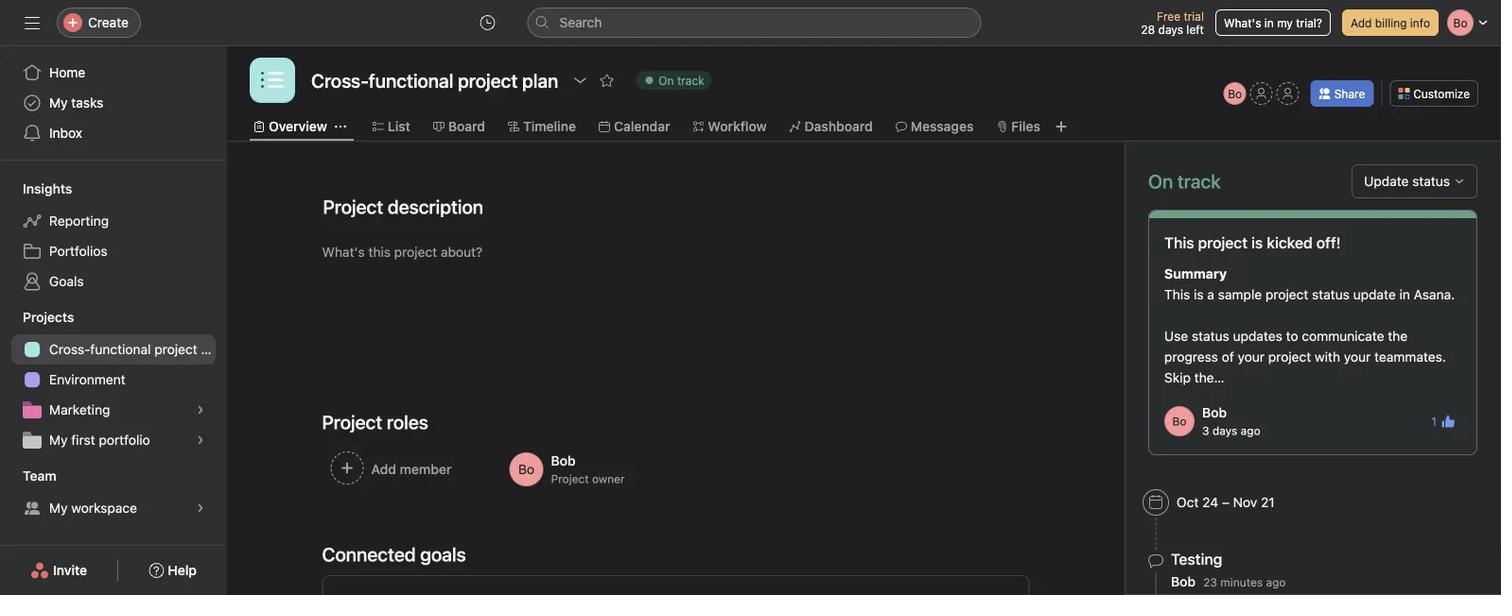Task type: vqa. For each thing, say whether or not it's contained in the screenshot.
topmost BO
yes



Task type: describe. For each thing, give the bounding box(es) containing it.
reporting
[[49, 213, 109, 229]]

bo inside button
[[1228, 87, 1242, 100]]

invite button
[[18, 554, 99, 588]]

free trial 28 days left
[[1141, 9, 1204, 36]]

help
[[168, 563, 197, 579]]

team
[[23, 469, 56, 484]]

inbox
[[49, 125, 82, 141]]

dashboard link
[[790, 116, 873, 137]]

global element
[[0, 46, 227, 160]]

portfolios
[[49, 244, 108, 259]]

project roles
[[322, 412, 428, 434]]

my workspace
[[49, 501, 137, 517]]

list image
[[261, 69, 284, 92]]

invite
[[53, 563, 87, 579]]

update
[[1364, 174, 1409, 189]]

teams element
[[0, 460, 227, 528]]

files link
[[996, 116, 1041, 137]]

free
[[1157, 9, 1181, 23]]

goals
[[49, 274, 84, 289]]

1 your from the left
[[1238, 350, 1265, 365]]

list link
[[373, 116, 410, 137]]

project
[[551, 473, 589, 486]]

on track
[[1148, 170, 1221, 193]]

add member button
[[322, 444, 493, 497]]

kicked off!
[[1267, 234, 1341, 252]]

tasks
[[71, 95, 103, 111]]

bob for bob project owner
[[551, 454, 576, 469]]

what's
[[1224, 16, 1261, 29]]

inbox link
[[11, 118, 216, 149]]

in inside button
[[1265, 16, 1274, 29]]

1 button
[[1426, 409, 1462, 435]]

the…
[[1195, 370, 1225, 386]]

connected goals
[[322, 544, 466, 566]]

overview link
[[254, 116, 327, 137]]

bo button
[[1224, 82, 1247, 105]]

hide sidebar image
[[25, 15, 40, 30]]

23
[[1203, 577, 1217, 590]]

timeline
[[523, 119, 576, 134]]

trial
[[1184, 9, 1204, 23]]

28
[[1141, 23, 1155, 36]]

add member
[[371, 462, 452, 478]]

what's in my trial? button
[[1216, 9, 1331, 36]]

with
[[1315, 350, 1340, 365]]

in inside latest status update element
[[1400, 287, 1410, 303]]

bob for bob 3 days ago
[[1202, 405, 1227, 421]]

bob inside testing bob 23 minutes ago
[[1171, 575, 1196, 590]]

status for use status updates to communicate the progress of your project with your teammates. skip the…
[[1192, 329, 1230, 344]]

search
[[560, 15, 602, 30]]

project up to
[[1266, 287, 1309, 303]]

24
[[1203, 495, 1219, 511]]

insights element
[[0, 172, 227, 301]]

owner
[[592, 473, 625, 486]]

oct
[[1177, 495, 1199, 511]]

status for update status
[[1413, 174, 1450, 189]]

add
[[1351, 16, 1372, 29]]

search button
[[527, 8, 981, 38]]

board link
[[433, 116, 485, 137]]

project up summary
[[1198, 234, 1248, 252]]

create
[[88, 15, 129, 30]]

progress
[[1165, 350, 1218, 365]]

1 vertical spatial status
[[1312, 287, 1350, 303]]

1 vertical spatial is
[[1194, 287, 1204, 303]]

show options image
[[573, 73, 588, 88]]

help button
[[136, 554, 209, 588]]

timeline link
[[508, 116, 576, 137]]

my tasks link
[[11, 88, 216, 118]]

teammates.
[[1375, 350, 1446, 365]]

my for my first portfolio
[[49, 433, 68, 448]]

tab actions image
[[335, 121, 346, 132]]

messages
[[911, 119, 974, 134]]

0 vertical spatial is
[[1252, 234, 1263, 252]]

use
[[1165, 329, 1188, 344]]

first
[[71, 433, 95, 448]]

of
[[1222, 350, 1234, 365]]

a
[[1207, 287, 1215, 303]]

track
[[677, 74, 704, 87]]

add to starred image
[[599, 73, 614, 88]]

projects button
[[0, 308, 74, 327]]

marketing
[[49, 403, 110, 418]]

oct 24 – nov 21
[[1177, 495, 1275, 511]]

create button
[[57, 8, 141, 38]]

overview
[[269, 119, 327, 134]]

summary
[[1165, 266, 1227, 282]]

project inside cross-functional project plan link
[[154, 342, 197, 358]]

update status button
[[1352, 165, 1478, 199]]

add billing info
[[1351, 16, 1430, 29]]

days inside bob 3 days ago
[[1213, 425, 1238, 438]]

bob project owner
[[551, 454, 625, 486]]

testing
[[1171, 551, 1223, 569]]

asana.
[[1414, 287, 1455, 303]]



Task type: locate. For each thing, give the bounding box(es) containing it.
0 vertical spatial status
[[1413, 174, 1450, 189]]

is
[[1252, 234, 1263, 252], [1194, 287, 1204, 303]]

my for my workspace
[[49, 501, 68, 517]]

my inside "link"
[[49, 95, 68, 111]]

share button
[[1311, 80, 1374, 107]]

1 vertical spatial this
[[1165, 287, 1190, 303]]

bob up the project
[[551, 454, 576, 469]]

testing button
[[1171, 551, 1286, 569]]

3 my from the top
[[49, 501, 68, 517]]

list
[[388, 119, 410, 134]]

in left asana.
[[1400, 287, 1410, 303]]

0 vertical spatial in
[[1265, 16, 1274, 29]]

days right 28
[[1158, 23, 1183, 36]]

board
[[448, 119, 485, 134]]

1
[[1432, 415, 1437, 429]]

bob link up 3 at the bottom right of page
[[1202, 405, 1227, 421]]

bob down testing
[[1171, 575, 1196, 590]]

2 vertical spatial bob
[[1171, 575, 1196, 590]]

my
[[1277, 16, 1293, 29]]

1 vertical spatial bo
[[1173, 415, 1187, 429]]

your down communicate
[[1344, 350, 1371, 365]]

see details, marketing image
[[195, 405, 206, 416]]

my for my tasks
[[49, 95, 68, 111]]

1 horizontal spatial status
[[1312, 287, 1350, 303]]

portfolio
[[99, 433, 150, 448]]

1 vertical spatial bob
[[551, 454, 576, 469]]

Project description title text field
[[311, 187, 488, 227]]

bob link inside latest status update element
[[1202, 405, 1227, 421]]

bo inside latest status update element
[[1173, 415, 1187, 429]]

project down to
[[1268, 350, 1311, 365]]

1 vertical spatial days
[[1213, 425, 1238, 438]]

on track
[[659, 74, 704, 87]]

marketing link
[[11, 395, 216, 426]]

update status
[[1364, 174, 1450, 189]]

status up communicate
[[1312, 287, 1350, 303]]

projects element
[[0, 301, 227, 460]]

this project is kicked off!
[[1165, 234, 1341, 252]]

this
[[1165, 234, 1194, 252], [1165, 287, 1190, 303]]

to
[[1286, 329, 1298, 344]]

2 your from the left
[[1344, 350, 1371, 365]]

ago
[[1241, 425, 1261, 438], [1266, 577, 1286, 590]]

0 horizontal spatial in
[[1265, 16, 1274, 29]]

2 this from the top
[[1165, 287, 1190, 303]]

calendar
[[614, 119, 670, 134]]

0 horizontal spatial your
[[1238, 350, 1265, 365]]

1 horizontal spatial bo
[[1228, 87, 1242, 100]]

1 horizontal spatial bob link
[[1202, 405, 1227, 421]]

my down team on the bottom left of the page
[[49, 501, 68, 517]]

workflow
[[708, 119, 767, 134]]

see details, my first portfolio image
[[195, 435, 206, 447]]

updates
[[1233, 329, 1283, 344]]

0 horizontal spatial bo
[[1173, 415, 1187, 429]]

1 horizontal spatial days
[[1213, 425, 1238, 438]]

environment
[[49, 372, 125, 388]]

my tasks
[[49, 95, 103, 111]]

0 horizontal spatial status
[[1192, 329, 1230, 344]]

search list box
[[527, 8, 981, 38]]

nov
[[1233, 495, 1257, 511]]

bob link
[[1202, 405, 1227, 421], [1171, 575, 1196, 590]]

communicate
[[1302, 329, 1384, 344]]

bo down "what's"
[[1228, 87, 1242, 100]]

ago right 3 at the bottom right of page
[[1241, 425, 1261, 438]]

customize button
[[1390, 80, 1479, 107]]

my inside teams element
[[49, 501, 68, 517]]

bob 3 days ago
[[1202, 405, 1261, 438]]

2 vertical spatial status
[[1192, 329, 1230, 344]]

status up of
[[1192, 329, 1230, 344]]

0 vertical spatial bo
[[1228, 87, 1242, 100]]

this for this project is kicked off!
[[1165, 234, 1194, 252]]

workspace
[[71, 501, 137, 517]]

1 horizontal spatial bob
[[1171, 575, 1196, 590]]

0 vertical spatial ago
[[1241, 425, 1261, 438]]

billing
[[1375, 16, 1407, 29]]

status right update
[[1413, 174, 1450, 189]]

0 horizontal spatial bob
[[551, 454, 576, 469]]

calendar link
[[599, 116, 670, 137]]

0 horizontal spatial days
[[1158, 23, 1183, 36]]

0 horizontal spatial ago
[[1241, 425, 1261, 438]]

info
[[1410, 16, 1430, 29]]

1 vertical spatial in
[[1400, 287, 1410, 303]]

on track button
[[627, 67, 721, 94]]

use status updates to communicate the progress of your project with your teammates. skip the…
[[1165, 329, 1450, 386]]

this for this is a sample project status update in asana.
[[1165, 287, 1190, 303]]

days right 3 at the bottom right of page
[[1213, 425, 1238, 438]]

None text field
[[307, 63, 563, 97]]

3
[[1202, 425, 1209, 438]]

my left the tasks
[[49, 95, 68, 111]]

environment link
[[11, 365, 216, 395]]

messages link
[[896, 116, 974, 137]]

history image
[[480, 15, 495, 30]]

2 horizontal spatial bob
[[1202, 405, 1227, 421]]

is left a
[[1194, 287, 1204, 303]]

in left my
[[1265, 16, 1274, 29]]

bob inside "bob project owner"
[[551, 454, 576, 469]]

1 vertical spatial ago
[[1266, 577, 1286, 590]]

21
[[1261, 495, 1275, 511]]

status inside dropdown button
[[1413, 174, 1450, 189]]

0 vertical spatial bob
[[1202, 405, 1227, 421]]

bob up 3 at the bottom right of page
[[1202, 405, 1227, 421]]

1 my from the top
[[49, 95, 68, 111]]

plan
[[201, 342, 227, 358]]

home link
[[11, 58, 216, 88]]

cross-functional project plan
[[49, 342, 227, 358]]

is left kicked off!
[[1252, 234, 1263, 252]]

update
[[1353, 287, 1396, 303]]

portfolios link
[[11, 236, 216, 267]]

in
[[1265, 16, 1274, 29], [1400, 287, 1410, 303]]

2 my from the top
[[49, 433, 68, 448]]

1 vertical spatial bob link
[[1171, 575, 1196, 590]]

project inside use status updates to communicate the progress of your project with your teammates. skip the…
[[1268, 350, 1311, 365]]

status
[[1413, 174, 1450, 189], [1312, 287, 1350, 303], [1192, 329, 1230, 344]]

ago right the minutes
[[1266, 577, 1286, 590]]

insights button
[[0, 180, 72, 199]]

1 this from the top
[[1165, 234, 1194, 252]]

0 vertical spatial my
[[49, 95, 68, 111]]

my inside projects element
[[49, 433, 68, 448]]

bob inside bob 3 days ago
[[1202, 405, 1227, 421]]

workflow link
[[693, 116, 767, 137]]

my first portfolio link
[[11, 426, 216, 456]]

status inside use status updates to communicate the progress of your project with your teammates. skip the…
[[1192, 329, 1230, 344]]

share
[[1335, 87, 1365, 100]]

days inside free trial 28 days left
[[1158, 23, 1183, 36]]

minutes
[[1221, 577, 1263, 590]]

bob link for 23 minutes ago
[[1171, 575, 1196, 590]]

this is a sample project status update in asana.
[[1165, 287, 1455, 303]]

0 horizontal spatial bob link
[[1171, 575, 1196, 590]]

cross-
[[49, 342, 90, 358]]

add billing info button
[[1342, 9, 1439, 36]]

bo
[[1228, 87, 1242, 100], [1173, 415, 1187, 429]]

ago inside bob 3 days ago
[[1241, 425, 1261, 438]]

reporting link
[[11, 206, 216, 236]]

your
[[1238, 350, 1265, 365], [1344, 350, 1371, 365]]

bob link down testing
[[1171, 575, 1196, 590]]

add tab image
[[1054, 119, 1069, 134]]

1 horizontal spatial ago
[[1266, 577, 1286, 590]]

1 horizontal spatial in
[[1400, 287, 1410, 303]]

customize
[[1414, 87, 1470, 100]]

–
[[1222, 495, 1230, 511]]

my first portfolio
[[49, 433, 150, 448]]

0 vertical spatial this
[[1165, 234, 1194, 252]]

0 vertical spatial bob link
[[1202, 405, 1227, 421]]

on
[[659, 74, 674, 87]]

bob link for 3 days ago
[[1202, 405, 1227, 421]]

bo left 3 at the bottom right of page
[[1173, 415, 1187, 429]]

testing bob 23 minutes ago
[[1171, 551, 1286, 590]]

ago inside testing bob 23 minutes ago
[[1266, 577, 1286, 590]]

see details, my workspace image
[[195, 503, 206, 515]]

this down summary
[[1165, 287, 1190, 303]]

your down updates
[[1238, 350, 1265, 365]]

my left 'first' at the bottom left of page
[[49, 433, 68, 448]]

0 vertical spatial days
[[1158, 23, 1183, 36]]

what's in my trial?
[[1224, 16, 1322, 29]]

1 vertical spatial my
[[49, 433, 68, 448]]

this up summary
[[1165, 234, 1194, 252]]

the
[[1388, 329, 1408, 344]]

project left plan
[[154, 342, 197, 358]]

home
[[49, 65, 85, 80]]

latest status update element
[[1148, 210, 1478, 456]]

1 horizontal spatial your
[[1344, 350, 1371, 365]]

2 horizontal spatial status
[[1413, 174, 1450, 189]]

0 horizontal spatial is
[[1194, 287, 1204, 303]]

1 horizontal spatial is
[[1252, 234, 1263, 252]]

functional
[[90, 342, 151, 358]]

testing link
[[1171, 551, 1223, 569]]

2 vertical spatial my
[[49, 501, 68, 517]]



